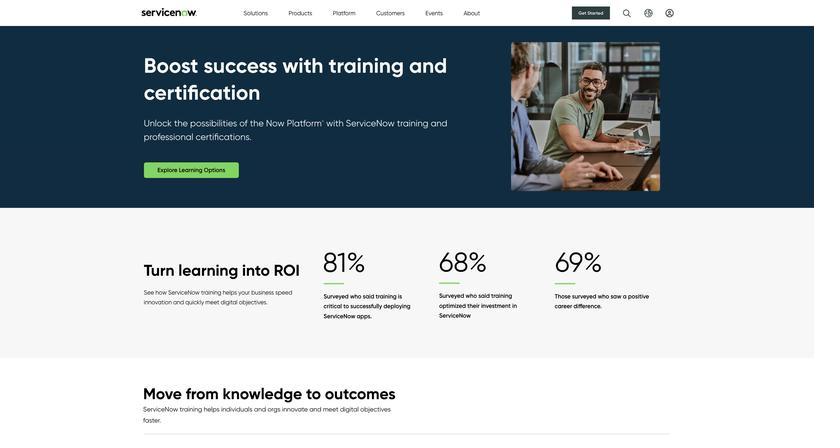Task type: vqa. For each thing, say whether or not it's contained in the screenshot.
TRAINING in the Surveyed who said training optimized their investment in ServiceNow
yes



Task type: locate. For each thing, give the bounding box(es) containing it.
customers button
[[376, 9, 405, 17]]

surveyed inside surveyed who said training optimized their investment in servicenow
[[439, 293, 464, 300]]

surveyed
[[439, 293, 464, 300], [324, 293, 349, 300]]

1 horizontal spatial who
[[466, 293, 477, 300]]

roi
[[274, 260, 300, 280]]

meet inside move from knowledge to outcomes servicenow training helps individuals and orgs innovate and meet digital objectives faster.
[[323, 406, 338, 413]]

1 vertical spatial with
[[326, 118, 344, 129]]

training inside surveyed who said training optimized their investment in servicenow
[[491, 293, 512, 300]]

0 vertical spatial to
[[343, 303, 349, 310]]

and inside boost success with training and certification
[[409, 53, 447, 78]]

from
[[186, 384, 219, 403]]

speed
[[275, 289, 292, 296]]

1 vertical spatial platform
[[287, 118, 322, 129]]

0 vertical spatial platform
[[333, 10, 355, 16]]

said up successfully
[[363, 293, 374, 300]]

training for boost success with training and certification
[[329, 53, 404, 78]]

digital inside move from knowledge to outcomes servicenow training helps individuals and orgs innovate and meet digital objectives faster.
[[340, 406, 359, 413]]

1 vertical spatial digital
[[340, 406, 359, 413]]

positive
[[628, 293, 649, 300]]

1 horizontal spatial to
[[343, 303, 349, 310]]

surveyed who said training optimized their investment in servicenow
[[439, 293, 517, 320]]

digital left objectives.
[[221, 299, 237, 306]]

1 the from the left
[[174, 118, 188, 129]]

business
[[251, 289, 274, 296]]

1 horizontal spatial surveyed
[[439, 293, 464, 300]]

get
[[578, 10, 586, 16]]

about
[[464, 10, 480, 16]]

said
[[478, 293, 490, 300], [363, 293, 374, 300]]

objectives.
[[239, 299, 268, 306]]

2 horizontal spatial who
[[598, 293, 609, 300]]

those
[[555, 293, 571, 300]]

surveyed who said training is critical to successfully deploying servicenow apps.
[[324, 293, 410, 320]]

a
[[623, 293, 627, 300]]

of
[[239, 118, 248, 129]]

1 horizontal spatial digital
[[340, 406, 359, 413]]

with
[[282, 53, 323, 78], [326, 118, 344, 129]]

surveyed up optimized
[[439, 293, 464, 300]]

deploying
[[383, 303, 410, 310]]

0 horizontal spatial with
[[282, 53, 323, 78]]

training inside boost success with training and certification
[[329, 53, 404, 78]]

and inside 'see how servicenow training helps your business speed innovation and quickly meet digital objectives.'
[[173, 299, 184, 306]]

surveyed who said training is critical to successfully deploying servicenow apps. link
[[324, 245, 439, 323]]

training inside 'see how servicenow training helps your business speed innovation and quickly meet digital objectives.'
[[201, 289, 221, 296]]

those surveyed who saw a positive career difference.
[[555, 293, 649, 310]]

1 horizontal spatial helps
[[223, 289, 237, 296]]

1 vertical spatial helps
[[204, 406, 220, 413]]

helps left your
[[223, 289, 237, 296]]

boost
[[144, 53, 198, 78]]

0 vertical spatial meet
[[205, 299, 219, 306]]

1 vertical spatial to
[[306, 384, 321, 403]]

certification
[[144, 80, 260, 105]]

and
[[409, 53, 447, 78], [431, 118, 447, 129], [173, 299, 184, 306], [254, 406, 266, 413], [309, 406, 321, 413]]

the up professional
[[174, 118, 188, 129]]

who
[[466, 293, 477, 300], [350, 293, 361, 300], [598, 293, 609, 300]]

0 horizontal spatial meet
[[205, 299, 219, 306]]

platform
[[333, 10, 355, 16], [287, 118, 322, 129]]

options
[[204, 167, 225, 174]]

successfully
[[350, 303, 382, 310]]

servicenow inside surveyed who said training is critical to successfully deploying servicenow apps.
[[324, 313, 355, 320]]

helps
[[223, 289, 237, 296], [204, 406, 220, 413]]

surveyed inside surveyed who said training is critical to successfully deploying servicenow apps.
[[324, 293, 349, 300]]

meet
[[205, 299, 219, 306], [323, 406, 338, 413]]

surveyed for surveyed who said training is critical to successfully deploying servicenow apps.
[[324, 293, 349, 300]]

innovate
[[282, 406, 308, 413]]

who up their on the right of the page
[[466, 293, 477, 300]]

possibilities
[[190, 118, 237, 129]]

unlock
[[144, 118, 172, 129]]

servicenow inside move from knowledge to outcomes servicenow training helps individuals and orgs innovate and meet digital objectives faster.
[[143, 406, 178, 413]]

servicenow inside 'see how servicenow training helps your business speed innovation and quickly meet digital objectives.'
[[168, 289, 200, 296]]

certifications.
[[196, 131, 252, 142]]

to inside surveyed who said training is critical to successfully deploying servicenow apps.
[[343, 303, 349, 310]]

who up successfully
[[350, 293, 361, 300]]

surveyed up critical
[[324, 293, 349, 300]]

who inside surveyed who said training is critical to successfully deploying servicenow apps.
[[350, 293, 361, 300]]

now
[[266, 118, 285, 129]]

helps down from on the bottom
[[204, 406, 220, 413]]

turn learning into roi
[[144, 260, 300, 280]]

servicenow
[[346, 118, 395, 129], [168, 289, 200, 296], [439, 312, 471, 320], [324, 313, 355, 320], [143, 406, 178, 413]]

said inside surveyed who said training optimized their investment in servicenow
[[478, 293, 490, 300]]

1 horizontal spatial with
[[326, 118, 344, 129]]

said inside surveyed who said training is critical to successfully deploying servicenow apps.
[[363, 293, 374, 300]]

optimized
[[439, 302, 466, 310]]

0 vertical spatial helps
[[223, 289, 237, 296]]

to
[[343, 303, 349, 310], [306, 384, 321, 403]]

with inside with servicenow training and professional certifications.
[[326, 118, 344, 129]]

and inside with servicenow training and professional certifications.
[[431, 118, 447, 129]]

0 horizontal spatial the
[[174, 118, 188, 129]]

difference.
[[574, 303, 602, 310]]

0 vertical spatial digital
[[221, 299, 237, 306]]

explore
[[157, 167, 177, 174]]

0 horizontal spatial to
[[306, 384, 321, 403]]

move
[[143, 384, 182, 403]]

0 horizontal spatial platform
[[287, 118, 322, 129]]

1 vertical spatial meet
[[323, 406, 338, 413]]

outcomes
[[325, 384, 396, 403]]

training inside surveyed who said training is critical to successfully deploying servicenow apps.
[[376, 293, 397, 300]]

0 horizontal spatial helps
[[204, 406, 220, 413]]

unlock the possibilities of the now platform ®
[[144, 118, 324, 129]]

to up innovate
[[306, 384, 321, 403]]

started
[[587, 10, 603, 16]]

0 horizontal spatial surveyed
[[324, 293, 349, 300]]

0 horizontal spatial digital
[[221, 299, 237, 306]]

digital
[[221, 299, 237, 306], [340, 406, 359, 413]]

digital inside 'see how servicenow training helps your business speed innovation and quickly meet digital objectives.'
[[221, 299, 237, 306]]

1 horizontal spatial the
[[250, 118, 264, 129]]

0 vertical spatial with
[[282, 53, 323, 78]]

those surveyed who saw a positive career difference. link
[[555, 245, 670, 314]]

learning
[[179, 167, 202, 174]]

1 horizontal spatial meet
[[323, 406, 338, 413]]

1 horizontal spatial platform
[[333, 10, 355, 16]]

the right of
[[250, 118, 264, 129]]

said up their on the right of the page
[[478, 293, 490, 300]]

who inside surveyed who said training optimized their investment in servicenow
[[466, 293, 477, 300]]

0 horizontal spatial said
[[363, 293, 374, 300]]

training
[[329, 53, 404, 78], [397, 118, 428, 129], [201, 289, 221, 296], [491, 293, 512, 300], [376, 293, 397, 300], [180, 406, 202, 413]]

2 the from the left
[[250, 118, 264, 129]]

boost success with training and certification
[[144, 53, 447, 105]]

solutions button
[[244, 9, 268, 17]]

the
[[174, 118, 188, 129], [250, 118, 264, 129]]

turn
[[144, 260, 175, 280]]

to right critical
[[343, 303, 349, 310]]

1 horizontal spatial said
[[478, 293, 490, 300]]

digital down outcomes
[[340, 406, 359, 413]]

said for to
[[363, 293, 374, 300]]

platform button
[[333, 9, 355, 17]]

who left saw
[[598, 293, 609, 300]]

0 horizontal spatial who
[[350, 293, 361, 300]]

training for see how servicenow training helps your business speed innovation and quickly meet digital objectives.
[[201, 289, 221, 296]]



Task type: describe. For each thing, give the bounding box(es) containing it.
solutions
[[244, 10, 268, 16]]

with servicenow training and professional certifications.
[[144, 118, 447, 142]]

training for surveyed who said training optimized their investment in servicenow
[[491, 293, 512, 300]]

training inside with servicenow training and professional certifications.
[[397, 118, 428, 129]]

products
[[289, 10, 312, 16]]

with inside boost success with training and certification
[[282, 53, 323, 78]]

see
[[144, 289, 154, 296]]

customers
[[376, 10, 405, 16]]

orgs
[[268, 406, 280, 413]]

®
[[322, 120, 324, 123]]

career
[[555, 303, 572, 310]]

faster.
[[143, 417, 161, 424]]

training for surveyed who said training is critical to successfully deploying servicenow apps.
[[376, 293, 397, 300]]

who for investment
[[466, 293, 477, 300]]

events
[[425, 10, 443, 16]]

apps.
[[357, 313, 372, 320]]

servicenow image
[[141, 8, 197, 16]]

explore learning options link
[[144, 163, 239, 178]]

events button
[[425, 9, 443, 17]]

your
[[238, 289, 250, 296]]

get started link
[[572, 6, 610, 19]]

in
[[512, 302, 517, 310]]

servicenow inside with servicenow training and professional certifications.
[[346, 118, 395, 129]]

training inside move from knowledge to outcomes servicenow training helps individuals and orgs innovate and meet digital objectives faster.
[[180, 406, 202, 413]]

said for investment
[[478, 293, 490, 300]]

who inside those surveyed who saw a positive career difference.
[[598, 293, 609, 300]]

helps inside 'see how servicenow training helps your business speed innovation and quickly meet digital objectives.'
[[223, 289, 237, 296]]

saw
[[611, 293, 621, 300]]

about button
[[464, 9, 480, 17]]

helps inside move from knowledge to outcomes servicenow training helps individuals and orgs innovate and meet digital objectives faster.
[[204, 406, 220, 413]]

professional
[[144, 131, 193, 142]]

their
[[467, 302, 480, 310]]

see how servicenow training helps your business speed innovation and quickly meet digital objectives.
[[144, 289, 292, 306]]

surveyed for surveyed who said training optimized their investment in servicenow
[[439, 293, 464, 300]]

critical
[[324, 303, 342, 310]]

explore learning options
[[157, 167, 225, 174]]

get started
[[578, 10, 603, 16]]

how
[[156, 289, 167, 296]]

products button
[[289, 9, 312, 17]]

who for to
[[350, 293, 361, 300]]

meet inside 'see how servicenow training helps your business speed innovation and quickly meet digital objectives.'
[[205, 299, 219, 306]]

individuals
[[221, 406, 252, 413]]

servicenow inside surveyed who said training optimized their investment in servicenow
[[439, 312, 471, 320]]

is
[[398, 293, 402, 300]]

move from knowledge to outcomes servicenow training helps individuals and orgs innovate and meet digital objectives faster.
[[143, 384, 396, 424]]

investment
[[481, 302, 511, 310]]

knowledge
[[223, 384, 302, 403]]

learning
[[178, 260, 238, 280]]

quickly
[[185, 299, 204, 306]]

objectives
[[360, 406, 391, 413]]

success
[[203, 53, 277, 78]]

go to servicenow account image
[[665, 9, 673, 17]]

to inside move from knowledge to outcomes servicenow training helps individuals and orgs innovate and meet digital objectives faster.
[[306, 384, 321, 403]]

innovation
[[144, 299, 172, 306]]

into
[[242, 260, 270, 280]]

surveyed
[[572, 293, 596, 300]]

surveyed who said training optimized their investment in servicenow link
[[439, 245, 555, 323]]



